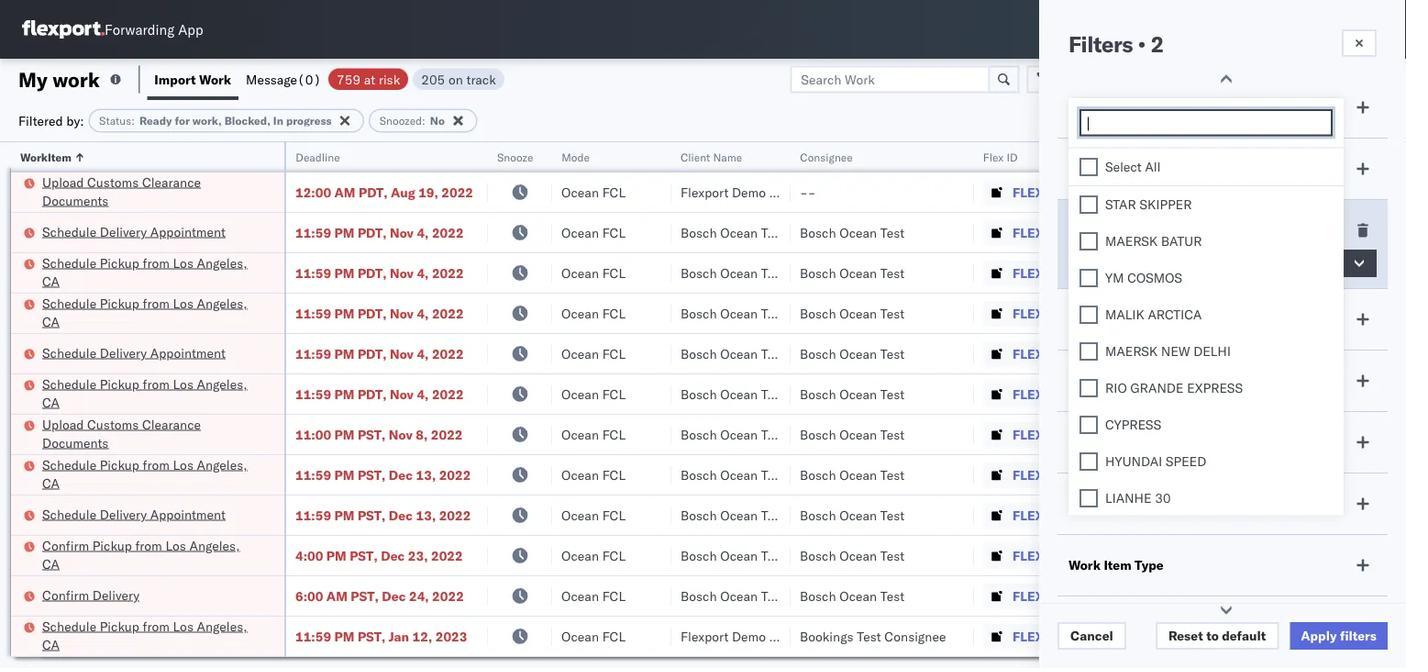 Task type: describe. For each thing, give the bounding box(es) containing it.
track
[[467, 71, 496, 87]]

flexport. image
[[22, 20, 105, 39]]

2 13, from the top
[[416, 507, 436, 523]]

skipper
[[1140, 196, 1193, 212]]

1846748 for 2nd schedule pickup from los angeles, ca button from the top of the page
[[1053, 305, 1108, 321]]

2 lhuu7894563, uetu5238478 from the top
[[1131, 507, 1318, 523]]

11:59 pm pdt, nov 4, 2022 for fifth schedule pickup from los angeles, ca button from the bottom of the page
[[296, 265, 464, 281]]

1 - from the left
[[800, 184, 808, 200]]

3 1889466 from the top
[[1053, 547, 1108, 564]]

resize handle column header for client name
[[769, 142, 791, 668]]

hlxu803499 for second schedule delivery appointment button from the bottom of the page
[[1325, 345, 1407, 361]]

upload customs clearance documents for 11:00 pm pst, nov 8, 2022
[[42, 416, 201, 451]]

4 flex-1889466 from the top
[[1013, 588, 1108, 604]]

fcl for upload customs clearance documents button associated with 12:00 am pdt, aug 19, 2022
[[603, 184, 626, 200]]

ca for 5th schedule pickup from los angeles, ca button from the top of the page
[[42, 636, 60, 653]]

flexport demo consignee for -
[[681, 184, 831, 200]]

fcl for fourth schedule pickup from los angeles, ca button
[[603, 467, 626, 483]]

1 vertical spatial work
[[1069, 557, 1101, 573]]

bookings
[[800, 628, 854, 644]]

cancel
[[1071, 628, 1114, 644]]

pst, for 5th schedule pickup from los angeles, ca button from the top of the page
[[358, 628, 386, 644]]

deadline button
[[286, 146, 470, 164]]

schedule delivery appointment link for 11:59 pm pdt, nov 4, 2022
[[42, 223, 226, 241]]

los for 5th schedule pickup from los angeles, ca button from the top of the page
[[173, 618, 194, 634]]

11:59 pm pdt, nov 4, 2022 for third schedule pickup from los angeles, ca button from the bottom of the page
[[296, 386, 464, 402]]

3 schedule pickup from los angeles, ca button from the top
[[42, 375, 261, 413]]

ym
[[1106, 269, 1125, 285]]

by:
[[66, 112, 84, 128]]

205
[[421, 71, 445, 87]]

3 lhuu7894563, from the top
[[1131, 547, 1225, 563]]

schedule delivery appointment for 11:59 pm pdt, nov 4, 2022
[[42, 223, 226, 240]]

ceau7522281, hlxu6269489, hlxu803499 for fifth schedule pickup from los angeles, ca button from the bottom of the page
[[1131, 264, 1407, 280]]

1 1889466 from the top
[[1053, 467, 1108, 483]]

import work button
[[147, 59, 239, 100]]

upload customs clearance documents button for 12:00 am pdt, aug 19, 2022
[[42, 173, 261, 212]]

11:59 pm pdt, nov 4, 2022 for 2nd schedule pickup from los angeles, ca button from the top of the page
[[296, 305, 464, 321]]

1 schedule pickup from los angeles, ca button from the top
[[42, 254, 261, 292]]

schedule for fourth schedule pickup from los angeles, ca button
[[42, 457, 97, 473]]

1 lhuu7894563, from the top
[[1131, 466, 1225, 482]]

filters
[[1069, 30, 1134, 58]]

flex- for upload customs clearance documents button associated with 12:00 am pdt, aug 19, 2022
[[1013, 184, 1053, 200]]

9 ocean fcl from the top
[[562, 507, 626, 523]]

maersk for maersk batur
[[1106, 233, 1158, 249]]

maersk batur
[[1106, 233, 1203, 249]]

app
[[178, 21, 203, 38]]

3 uetu5238478 from the top
[[1229, 547, 1318, 563]]

quoted delivery date
[[1069, 311, 1201, 327]]

hlxu6269489, for upload customs clearance documents button corresponding to 11:00 pm pst, nov 8, 2022
[[1228, 426, 1322, 442]]

forwarding app
[[105, 21, 203, 38]]

nov for second schedule delivery appointment button from the bottom of the page
[[390, 346, 414, 362]]

hlxu803499 for 2nd schedule pickup from los angeles, ca button from the top of the page
[[1325, 305, 1407, 321]]

11:00
[[296, 426, 331, 442]]

2 uetu5238478 from the top
[[1229, 507, 1318, 523]]

2
[[1151, 30, 1165, 58]]

flex-1893174
[[1013, 628, 1108, 644]]

at
[[364, 71, 376, 87]]

pickup for third schedule pickup from los angeles, ca button from the bottom of the page
[[100, 376, 139, 392]]

in
[[273, 114, 284, 128]]

filtered
[[18, 112, 63, 128]]

1 abcdefg78456546 from the top
[[1250, 467, 1373, 483]]

1660288
[[1053, 184, 1108, 200]]

flex- for third schedule pickup from los angeles, ca button from the bottom of the page
[[1013, 386, 1053, 402]]

schedule for fifth schedule pickup from los angeles, ca button from the bottom of the page
[[42, 255, 97, 271]]

consignee button
[[791, 146, 956, 164]]

24,
[[409, 588, 429, 604]]

1 lhuu7894563, uetu5238478 from the top
[[1131, 466, 1318, 482]]

4 uetu5238478 from the top
[[1229, 587, 1318, 603]]

workitem button
[[11, 146, 266, 164]]

reset
[[1169, 628, 1204, 644]]

type
[[1135, 557, 1164, 573]]

ocean fcl for upload customs clearance documents button associated with 12:00 am pdt, aug 19, 2022
[[562, 184, 626, 200]]

os button
[[1343, 8, 1385, 50]]

schedule delivery appointment button for 11:59 pm pst, dec 13, 2022
[[42, 505, 226, 525]]

1 4, from the top
[[417, 224, 429, 240]]

2 schedule pickup from los angeles, ca button from the top
[[42, 294, 261, 333]]

delivery for 11:59 pm pdt, nov 4, 2022
[[100, 223, 147, 240]]

2 - from the left
[[808, 184, 816, 200]]

•
[[1139, 30, 1146, 58]]

ocean fcl for 5th schedule pickup from los angeles, ca button from the top of the page
[[562, 628, 626, 644]]

ceau7522281, hlxu6269489, hlxu803499 for second schedule delivery appointment button from the bottom of the page
[[1131, 345, 1407, 361]]

1 hlxu803499 from the top
[[1325, 224, 1407, 240]]

4, for 2nd schedule pickup from los angeles, ca button from the top of the page's schedule pickup from los angeles, ca link
[[417, 305, 429, 321]]

9 flex- from the top
[[1013, 507, 1053, 523]]

11:59 for third schedule pickup from los angeles, ca button from the bottom of the page
[[296, 386, 331, 402]]

flex- for second schedule delivery appointment button from the bottom of the page
[[1013, 346, 1053, 362]]

schedule pickup from los angeles, ca for fourth schedule pickup from los angeles, ca button
[[42, 457, 247, 491]]

fcl for second schedule delivery appointment button from the bottom of the page
[[603, 346, 626, 362]]

4 lhuu7894563, from the top
[[1131, 587, 1225, 603]]

for
[[175, 114, 190, 128]]

2 lhuu7894563, from the top
[[1131, 507, 1225, 523]]

6 hlxu803499 from the top
[[1325, 426, 1407, 442]]

6 flex-1846748 from the top
[[1013, 426, 1108, 442]]

forwarding
[[105, 21, 175, 38]]

mbl/mawb numbers
[[1250, 150, 1362, 164]]

2 flex- from the top
[[1013, 224, 1053, 240]]

os
[[1355, 22, 1373, 36]]

new
[[1162, 343, 1191, 359]]

flex-1846748 for third schedule pickup from los angeles, ca button from the bottom of the page
[[1013, 386, 1108, 402]]

2 appointment from the top
[[150, 345, 226, 361]]

hlxu803499 for fifth schedule pickup from los angeles, ca button from the bottom of the page
[[1325, 264, 1407, 280]]

no
[[430, 114, 445, 128]]

12,
[[413, 628, 433, 644]]

1 1846748 from the top
[[1053, 224, 1108, 240]]

flexport demo consignee for bookings
[[681, 628, 831, 644]]

documents for 11:00
[[42, 435, 109, 451]]

select
[[1106, 158, 1142, 174]]

message (0)
[[246, 71, 321, 87]]

all
[[1146, 158, 1161, 174]]

2 ocean fcl from the top
[[562, 224, 626, 240]]

deadline inside button
[[296, 150, 340, 164]]

2 schedule delivery appointment link from the top
[[42, 344, 226, 362]]

2 1889466 from the top
[[1053, 507, 1108, 523]]

3 resize handle column header from the left
[[530, 142, 552, 668]]

pm for 'confirm pickup from los angeles, ca' button at the bottom left of the page
[[327, 547, 347, 564]]

Search Shipments (/) text field
[[1055, 16, 1233, 43]]

from for 'confirm pickup from los angeles, ca' button at the bottom left of the page
[[135, 537, 162, 553]]

3 flex-1889466 from the top
[[1013, 547, 1108, 564]]

caiu7969337
[[1131, 184, 1217, 200]]

ymluw236679313
[[1250, 184, 1368, 200]]

fcl for third schedule pickup from los angeles, ca button from the bottom of the page
[[603, 386, 626, 402]]

759 at risk
[[337, 71, 400, 87]]

11:59 for 2nd schedule pickup from los angeles, ca button from the top of the page
[[296, 305, 331, 321]]

1 uetu5238478 from the top
[[1229, 466, 1318, 482]]

2 11:59 pm pst, dec 13, 2022 from the top
[[296, 507, 471, 523]]

my
[[18, 67, 48, 92]]

resize handle column header for consignee
[[953, 142, 975, 668]]

id
[[1007, 150, 1018, 164]]

snooze
[[497, 150, 534, 164]]

4 abcdefg78456546 from the top
[[1250, 588, 1373, 604]]

8,
[[416, 426, 428, 442]]

schedule for second schedule delivery appointment button from the bottom of the page
[[42, 345, 97, 361]]

status : ready for work, blocked, in progress
[[99, 114, 332, 128]]

pm for second schedule delivery appointment button from the bottom of the page
[[335, 346, 355, 362]]

item
[[1104, 557, 1132, 573]]

hlxu803499 for third schedule pickup from los angeles, ca button from the bottom of the page
[[1325, 385, 1407, 402]]

fcl for 2nd schedule pickup from los angeles, ca button from the top of the page
[[603, 305, 626, 321]]

4 1889466 from the top
[[1053, 588, 1108, 604]]

5 schedule pickup from los angeles, ca button from the top
[[42, 617, 261, 656]]

angeles, for schedule pickup from los angeles, ca link associated with 5th schedule pickup from los angeles, ca button from the top of the page
[[197, 618, 247, 634]]

6:00 am pst, dec 24, 2022
[[296, 588, 464, 604]]

documents for 12:00
[[42, 192, 109, 208]]

2 schedule delivery appointment button from the top
[[42, 344, 226, 364]]

11:59 for fourth schedule pickup from los angeles, ca button
[[296, 467, 331, 483]]

delhi
[[1194, 343, 1232, 359]]

--
[[800, 184, 816, 200]]

flex- for 2nd schedule pickup from los angeles, ca button from the top of the page
[[1013, 305, 1053, 321]]

star skipper
[[1106, 196, 1193, 212]]

30
[[1156, 490, 1172, 506]]

1 11:59 pm pdt, nov 4, 2022 from the top
[[296, 224, 464, 240]]

7 11:59 from the top
[[296, 507, 331, 523]]

confirm pickup from los angeles, ca
[[42, 537, 240, 572]]

work,
[[193, 114, 222, 128]]

11:59 for 5th schedule pickup from los angeles, ca button from the top of the page
[[296, 628, 331, 644]]

confirm delivery button
[[42, 586, 140, 606]]

2023
[[436, 628, 468, 644]]

workitem
[[20, 150, 71, 164]]

message
[[246, 71, 297, 87]]

2 schedule delivery appointment from the top
[[42, 345, 226, 361]]

dec left 24,
[[382, 588, 406, 604]]

snoozed
[[380, 114, 422, 128]]

filtered by:
[[18, 112, 84, 128]]

los for third schedule pickup from los angeles, ca button from the bottom of the page
[[173, 376, 194, 392]]

appointment for 11:59 pm pdt, nov 4, 2022
[[150, 223, 226, 240]]

carrier
[[1069, 99, 1113, 115]]

flexport for bookings test consignee
[[681, 628, 729, 644]]

malik arctica
[[1106, 306, 1203, 322]]

1 13, from the top
[[416, 467, 436, 483]]

upload customs clearance documents link for 12:00 am pdt, aug 19, 2022
[[42, 173, 261, 210]]

to
[[1207, 628, 1219, 644]]

schedule for 5th schedule pickup from los angeles, ca button from the top of the page
[[42, 618, 97, 634]]

hlxu6269489, for 2nd schedule pickup from los angeles, ca button from the top of the page
[[1228, 305, 1322, 321]]

2 abcdefg78456546 from the top
[[1250, 507, 1373, 523]]

customs for 12:00 am pdt, aug 19, 2022
[[87, 174, 139, 190]]

upload customs clearance documents for 12:00 am pdt, aug 19, 2022
[[42, 174, 201, 208]]

schedule delivery appointment button for 11:59 pm pdt, nov 4, 2022
[[42, 223, 226, 243]]

11 flex- from the top
[[1013, 588, 1053, 604]]

filters • 2
[[1069, 30, 1165, 58]]

schedule pickup from los angeles, ca for 2nd schedule pickup from los angeles, ca button from the top of the page
[[42, 295, 247, 329]]

hyundai speed
[[1106, 453, 1207, 469]]

quoted
[[1069, 311, 1114, 327]]

11:59 for second schedule delivery appointment button from the bottom of the page
[[296, 346, 331, 362]]

speed
[[1166, 453, 1207, 469]]

actions
[[1352, 150, 1390, 164]]

consignee name
[[1069, 161, 1173, 177]]

2 fcl from the top
[[603, 224, 626, 240]]

my work
[[18, 67, 100, 92]]

batur
[[1162, 233, 1203, 249]]

star
[[1106, 196, 1137, 212]]

4:00 pm pst, dec 23, 2022
[[296, 547, 463, 564]]

upload customs clearance documents link for 11:00 pm pst, nov 8, 2022
[[42, 415, 261, 452]]

confirm pickup from los angeles, ca button
[[42, 536, 261, 575]]

0 vertical spatial date
[[1171, 311, 1201, 327]]

dec down 11:00 pm pst, nov 8, 2022
[[389, 467, 413, 483]]

11 ocean fcl from the top
[[562, 588, 626, 604]]

ocean fcl for fifth schedule pickup from los angeles, ca button from the bottom of the page
[[562, 265, 626, 281]]

confirm for confirm pickup from los angeles, ca
[[42, 537, 89, 553]]

flexport for --
[[681, 184, 729, 200]]

pickup for 2nd schedule pickup from los angeles, ca button from the top of the page
[[100, 295, 139, 311]]

pm for fourth schedule pickup from los angeles, ca button
[[335, 467, 355, 483]]

angeles, for confirm pickup from los angeles, ca link
[[189, 537, 240, 553]]

apply filters
[[1302, 628, 1378, 644]]

from for fourth schedule pickup from los angeles, ca button
[[143, 457, 170, 473]]

upload customs clearance documents button for 11:00 pm pst, nov 8, 2022
[[42, 415, 261, 454]]

container
[[1131, 143, 1180, 156]]

los for fourth schedule pickup from los angeles, ca button
[[173, 457, 194, 473]]

205 on track
[[421, 71, 496, 87]]

2 flex-1889466 from the top
[[1013, 507, 1108, 523]]



Task type: locate. For each thing, give the bounding box(es) containing it.
flex-1660288 button
[[984, 179, 1112, 205], [984, 179, 1112, 205]]

arrival date
[[1069, 434, 1143, 450]]

4 hlxu803499 from the top
[[1325, 345, 1407, 361]]

flex-1893174 button
[[984, 624, 1112, 649], [984, 624, 1112, 649]]

1 11:59 pm pst, dec 13, 2022 from the top
[[296, 467, 471, 483]]

1846748 down vessel
[[1053, 265, 1108, 281]]

am for pst,
[[327, 588, 348, 604]]

flex-1846748 down the flex-1660288
[[1013, 224, 1108, 240]]

2 1846748 from the top
[[1053, 265, 1108, 281]]

numbers for mbl/mawb numbers
[[1317, 150, 1362, 164]]

4 1846748 from the top
[[1053, 346, 1108, 362]]

1 vertical spatial schedule delivery appointment button
[[42, 344, 226, 364]]

select all
[[1106, 158, 1161, 174]]

ceau7522281, for fifth schedule pickup from los angeles, ca button from the bottom of the page
[[1131, 264, 1225, 280]]

1893174
[[1053, 628, 1108, 644]]

0 vertical spatial upload
[[42, 174, 84, 190]]

schedule delivery appointment link
[[42, 223, 226, 241], [42, 344, 226, 362], [42, 505, 226, 524]]

11:59 pm pdt, nov 4, 2022 for second schedule delivery appointment button from the bottom of the page
[[296, 346, 464, 362]]

angeles, for 2nd schedule pickup from los angeles, ca button from the top of the page's schedule pickup from los angeles, ca link
[[197, 295, 247, 311]]

bosch
[[681, 224, 717, 240], [800, 224, 837, 240], [681, 265, 717, 281], [800, 265, 837, 281], [681, 305, 717, 321], [800, 305, 837, 321], [681, 346, 717, 362], [800, 346, 837, 362], [681, 386, 717, 402], [800, 386, 837, 402], [681, 426, 717, 442], [800, 426, 837, 442], [681, 467, 717, 483], [800, 467, 837, 483], [681, 507, 717, 523], [800, 507, 837, 523], [681, 547, 717, 564], [800, 547, 837, 564], [681, 588, 717, 604], [800, 588, 837, 604]]

cypress
[[1106, 416, 1162, 432]]

1 vertical spatial upload customs clearance documents
[[42, 416, 201, 451]]

12 ocean fcl from the top
[[562, 628, 626, 644]]

4 schedule pickup from los angeles, ca link from the top
[[42, 456, 261, 492]]

12:00 am pdt, aug 19, 2022
[[296, 184, 474, 200]]

1 vertical spatial documents
[[42, 435, 109, 451]]

flex-1846748 for fifth schedule pickup from los angeles, ca button from the bottom of the page
[[1013, 265, 1108, 281]]

apply filters button
[[1291, 622, 1389, 650]]

schedule for third schedule pickup from los angeles, ca button from the bottom of the page
[[42, 376, 97, 392]]

mbl/mawb numbers button
[[1241, 146, 1407, 164]]

confirm
[[42, 537, 89, 553], [42, 587, 89, 603]]

12:00
[[296, 184, 331, 200]]

3 11:59 pm pdt, nov 4, 2022 from the top
[[296, 305, 464, 321]]

flex id button
[[975, 146, 1103, 164]]

ceau7522281, up 'speed'
[[1131, 426, 1225, 442]]

11:59
[[296, 224, 331, 240], [296, 265, 331, 281], [296, 305, 331, 321], [296, 346, 331, 362], [296, 386, 331, 402], [296, 467, 331, 483], [296, 507, 331, 523], [296, 628, 331, 644]]

demo down client name button
[[732, 184, 766, 200]]

maersk down star
[[1106, 233, 1158, 249]]

from for 5th schedule pickup from los angeles, ca button from the top of the page
[[143, 618, 170, 634]]

: left ready
[[131, 114, 135, 128]]

1846748 for second schedule delivery appointment button from the bottom of the page
[[1053, 346, 1108, 362]]

2 documents from the top
[[42, 435, 109, 451]]

1 vertical spatial customs
[[87, 416, 139, 432]]

5 1846748 from the top
[[1053, 386, 1108, 402]]

ceau7522281, up new
[[1131, 305, 1225, 321]]

4 lhuu7894563, uetu5238478 from the top
[[1131, 587, 1318, 603]]

ceau7522281, down skipper
[[1131, 224, 1225, 240]]

hlxu6269489, for third schedule pickup from los angeles, ca button from the bottom of the page
[[1228, 385, 1322, 402]]

2 maersk from the top
[[1106, 343, 1158, 359]]

schedule pickup from los angeles, ca link for 2nd schedule pickup from los angeles, ca button from the top of the page
[[42, 294, 261, 331]]

11:59 pm pst, dec 13, 2022
[[296, 467, 471, 483], [296, 507, 471, 523]]

11:59 pm pst, dec 13, 2022 up 4:00 pm pst, dec 23, 2022
[[296, 507, 471, 523]]

1 flex-1846748 from the top
[[1013, 224, 1108, 240]]

schedule pickup from los angeles, ca for third schedule pickup from los angeles, ca button from the bottom of the page
[[42, 376, 247, 410]]

list box containing select all
[[1069, 148, 1345, 668]]

13, down 8,
[[416, 467, 436, 483]]

1 vertical spatial confirm
[[42, 587, 89, 603]]

pst, up 6:00 am pst, dec 24, 2022
[[350, 547, 378, 564]]

ceau7522281, up rio grande express
[[1131, 345, 1225, 361]]

flex-1846748 up arrival
[[1013, 386, 1108, 402]]

10 ocean fcl from the top
[[562, 547, 626, 564]]

1 ceau7522281, hlxu6269489, hlxu803499 from the top
[[1131, 224, 1407, 240]]

1 vertical spatial upload
[[42, 416, 84, 432]]

resize handle column header for workitem
[[262, 142, 285, 668]]

schedule pickup from los angeles, ca link for third schedule pickup from los angeles, ca button from the bottom of the page
[[42, 375, 261, 412]]

1 documents from the top
[[42, 192, 109, 208]]

confirm up confirm delivery
[[42, 537, 89, 553]]

schedule delivery appointment link for 11:59 pm pst, dec 13, 2022
[[42, 505, 226, 524]]

schedule pickup from los angeles, ca button
[[42, 254, 261, 292], [42, 294, 261, 333], [42, 375, 261, 413], [42, 456, 261, 494], [42, 617, 261, 656]]

ocean fcl for fourth schedule pickup from los angeles, ca button
[[562, 467, 626, 483]]

0 horizontal spatial deadline
[[296, 150, 340, 164]]

6 resize handle column header from the left
[[953, 142, 975, 668]]

am right 6:00
[[327, 588, 348, 604]]

grande
[[1131, 379, 1184, 396]]

work inside button
[[199, 71, 231, 87]]

6 11:59 from the top
[[296, 467, 331, 483]]

2 vertical spatial schedule delivery appointment
[[42, 506, 226, 522]]

1 ocean fcl from the top
[[562, 184, 626, 200]]

upload for 12:00 am pdt, aug 19, 2022
[[42, 174, 84, 190]]

1 horizontal spatial work
[[1069, 557, 1101, 573]]

4 flex- from the top
[[1013, 305, 1053, 321]]

0 vertical spatial 13,
[[416, 467, 436, 483]]

4 ceau7522281, hlxu6269489, hlxu803499 from the top
[[1131, 345, 1407, 361]]

0 vertical spatial am
[[335, 184, 356, 200]]

schedule pickup from los angeles, ca link for 5th schedule pickup from los angeles, ca button from the top of the page
[[42, 617, 261, 654]]

from inside "confirm pickup from los angeles, ca"
[[135, 537, 162, 553]]

1 maersk from the top
[[1106, 233, 1158, 249]]

container numbers button
[[1122, 139, 1222, 172]]

jan
[[389, 628, 409, 644]]

flex-1889466
[[1013, 467, 1108, 483], [1013, 507, 1108, 523], [1013, 547, 1108, 564], [1013, 588, 1108, 604]]

9 fcl from the top
[[603, 507, 626, 523]]

4 ceau7522281, from the top
[[1131, 345, 1225, 361]]

7 flex- from the top
[[1013, 426, 1053, 442]]

8 11:59 from the top
[[296, 628, 331, 644]]

from for third schedule pickup from los angeles, ca button from the bottom of the page
[[143, 376, 170, 392]]

10 fcl from the top
[[603, 547, 626, 564]]

hlxu6269489, for fifth schedule pickup from los angeles, ca button from the bottom of the page
[[1228, 264, 1322, 280]]

8 schedule from the top
[[42, 618, 97, 634]]

5 4, from the top
[[417, 386, 429, 402]]

delivery inside confirm delivery link
[[92, 587, 140, 603]]

clearance for 11:00 pm pst, nov 8, 2022
[[142, 416, 201, 432]]

flex- for upload customs clearance documents button corresponding to 11:00 pm pst, nov 8, 2022
[[1013, 426, 1053, 442]]

3 4, from the top
[[417, 305, 429, 321]]

11:59 for fifth schedule pickup from los angeles, ca button from the bottom of the page
[[296, 265, 331, 281]]

los for fifth schedule pickup from los angeles, ca button from the bottom of the page
[[173, 255, 194, 271]]

pst,
[[358, 426, 386, 442], [358, 467, 386, 483], [358, 507, 386, 523], [350, 547, 378, 564], [351, 588, 379, 604], [358, 628, 386, 644]]

fcl
[[603, 184, 626, 200], [603, 224, 626, 240], [603, 265, 626, 281], [603, 305, 626, 321], [603, 346, 626, 362], [603, 386, 626, 402], [603, 426, 626, 442], [603, 467, 626, 483], [603, 507, 626, 523], [603, 547, 626, 564], [603, 588, 626, 604], [603, 628, 626, 644]]

date up new
[[1171, 311, 1201, 327]]

2 upload customs clearance documents link from the top
[[42, 415, 261, 452]]

None checkbox
[[1080, 342, 1099, 360], [1080, 379, 1099, 397], [1080, 415, 1099, 434], [1080, 342, 1099, 360], [1080, 379, 1099, 397], [1080, 415, 1099, 434]]

ceau7522281, for 2nd schedule pickup from los angeles, ca button from the top of the page
[[1131, 305, 1225, 321]]

uetu5238478
[[1229, 466, 1318, 482], [1229, 507, 1318, 523], [1229, 547, 1318, 563], [1229, 587, 1318, 603]]

ca inside "confirm pickup from los angeles, ca"
[[42, 556, 60, 572]]

resize handle column header for mode
[[650, 142, 672, 668]]

3 hlxu803499 from the top
[[1325, 305, 1407, 321]]

flex-1889466 down arrival
[[1013, 467, 1108, 483]]

1 vertical spatial date
[[1114, 434, 1143, 450]]

maersk for maersk new delhi
[[1106, 343, 1158, 359]]

2 flex-1846748 from the top
[[1013, 265, 1108, 281]]

11 fcl from the top
[[603, 588, 626, 604]]

4 flex-1846748 from the top
[[1013, 346, 1108, 362]]

los inside "confirm pickup from los angeles, ca"
[[166, 537, 186, 553]]

0 vertical spatial demo
[[732, 184, 766, 200]]

1 upload customs clearance documents button from the top
[[42, 173, 261, 212]]

5 11:59 pm pdt, nov 4, 2022 from the top
[[296, 386, 464, 402]]

None checkbox
[[1080, 157, 1099, 176], [1080, 195, 1099, 213], [1080, 232, 1099, 250], [1080, 268, 1099, 287], [1080, 305, 1099, 324], [1080, 452, 1099, 470], [1080, 489, 1099, 507], [1080, 157, 1099, 176], [1080, 195, 1099, 213], [1080, 232, 1099, 250], [1080, 268, 1099, 287], [1080, 305, 1099, 324], [1080, 452, 1099, 470], [1080, 489, 1099, 507]]

flex id
[[984, 150, 1018, 164]]

aug
[[391, 184, 415, 200]]

flex- for fifth schedule pickup from los angeles, ca button from the bottom of the page
[[1013, 265, 1053, 281]]

from for 2nd schedule pickup from los angeles, ca button from the top of the page
[[143, 295, 170, 311]]

1 horizontal spatial numbers
[[1317, 150, 1362, 164]]

0 vertical spatial flexport demo consignee
[[681, 184, 831, 200]]

1 vertical spatial flexport
[[681, 628, 729, 644]]

flex- for 'confirm pickup from los angeles, ca' button at the bottom left of the page
[[1013, 547, 1053, 564]]

ca for fourth schedule pickup from los angeles, ca button
[[42, 475, 60, 491]]

name inside button
[[714, 150, 743, 164]]

6 ceau7522281, hlxu6269489, hlxu803499 from the top
[[1131, 426, 1407, 442]]

6 schedule from the top
[[42, 457, 97, 473]]

0 horizontal spatial :
[[131, 114, 135, 128]]

11:59 pm pst, dec 13, 2022 down 11:00 pm pst, nov 8, 2022
[[296, 467, 471, 483]]

4 schedule pickup from los angeles, ca button from the top
[[42, 456, 261, 494]]

0 horizontal spatial work
[[199, 71, 231, 87]]

los
[[173, 255, 194, 271], [173, 295, 194, 311], [173, 376, 194, 392], [173, 457, 194, 473], [166, 537, 186, 553], [173, 618, 194, 634]]

pickup for fifth schedule pickup from los angeles, ca button from the bottom of the page
[[100, 255, 139, 271]]

blocked,
[[225, 114, 271, 128]]

delivery for 11:59 pm pst, dec 13, 2022
[[100, 506, 147, 522]]

hlxu803499
[[1325, 224, 1407, 240], [1325, 264, 1407, 280], [1325, 305, 1407, 321], [1325, 345, 1407, 361], [1325, 385, 1407, 402], [1325, 426, 1407, 442]]

1 fcl from the top
[[603, 184, 626, 200]]

date down cypress
[[1114, 434, 1143, 450]]

demo left bookings
[[732, 628, 766, 644]]

1 upload customs clearance documents link from the top
[[42, 173, 261, 210]]

pm for fifth schedule pickup from los angeles, ca button from the bottom of the page
[[335, 265, 355, 281]]

numbers
[[1317, 150, 1362, 164], [1131, 157, 1176, 171]]

1 vertical spatial 11:59 pm pst, dec 13, 2022
[[296, 507, 471, 523]]

1 vertical spatial schedule delivery appointment link
[[42, 344, 226, 362]]

los for 'confirm pickup from los angeles, ca' button at the bottom left of the page
[[166, 537, 186, 553]]

name down container at the right top
[[1137, 161, 1173, 177]]

pst, down 11:00 pm pst, nov 8, 2022
[[358, 467, 386, 483]]

maersk down quoted delivery date
[[1106, 343, 1158, 359]]

filters
[[1341, 628, 1378, 644]]

ocean fcl for upload customs clearance documents button corresponding to 11:00 pm pst, nov 8, 2022
[[562, 426, 626, 442]]

0 vertical spatial 11:59 pm pst, dec 13, 2022
[[296, 467, 471, 483]]

schedule pickup from los angeles, ca link
[[42, 254, 261, 290], [42, 294, 261, 331], [42, 375, 261, 412], [42, 456, 261, 492], [42, 617, 261, 654]]

flex-1889466 down operator
[[1013, 547, 1108, 564]]

3 abcdefg78456546 from the top
[[1250, 547, 1373, 564]]

4, for schedule pickup from los angeles, ca link corresponding to fifth schedule pickup from los angeles, ca button from the bottom of the page
[[417, 265, 429, 281]]

appointment
[[150, 223, 226, 240], [150, 345, 226, 361], [150, 506, 226, 522]]

name for vessel name
[[1112, 222, 1148, 238]]

pst, left 8,
[[358, 426, 386, 442]]

cosmos
[[1128, 269, 1183, 285]]

flex-1889466 down the "lianhe"
[[1013, 507, 1108, 523]]

operator
[[1069, 496, 1124, 512]]

2 confirm from the top
[[42, 587, 89, 603]]

appointment for 11:59 pm pst, dec 13, 2022
[[150, 506, 226, 522]]

ocean fcl for 'confirm pickup from los angeles, ca' button at the bottom left of the page
[[562, 547, 626, 564]]

0 vertical spatial schedule delivery appointment
[[42, 223, 226, 240]]

numbers for container numbers
[[1131, 157, 1176, 171]]

1 vertical spatial am
[[327, 588, 348, 604]]

2 upload customs clearance documents button from the top
[[42, 415, 261, 454]]

3 lhuu7894563, uetu5238478 from the top
[[1131, 547, 1318, 563]]

resize handle column header for container numbers
[[1219, 142, 1241, 668]]

7 schedule from the top
[[42, 506, 97, 522]]

0 vertical spatial flexport
[[681, 184, 729, 200]]

2 flexport from the top
[[681, 628, 729, 644]]

1 schedule delivery appointment link from the top
[[42, 223, 226, 241]]

3 schedule delivery appointment from the top
[[42, 506, 226, 522]]

flex- for fourth schedule pickup from los angeles, ca button
[[1013, 467, 1053, 483]]

0 vertical spatial maersk
[[1106, 233, 1158, 249]]

mbl/mawb
[[1250, 150, 1314, 164]]

ocean fcl for third schedule pickup from los angeles, ca button from the bottom of the page
[[562, 386, 626, 402]]

am right 12:00
[[335, 184, 356, 200]]

1 schedule pickup from los angeles, ca from the top
[[42, 255, 247, 289]]

fcl for 'confirm pickup from los angeles, ca' button at the bottom left of the page
[[603, 547, 626, 564]]

dec
[[389, 467, 413, 483], [389, 507, 413, 523], [381, 547, 405, 564], [382, 588, 406, 604]]

flex-1846748 button
[[984, 220, 1112, 246], [984, 220, 1112, 246], [984, 260, 1112, 286], [984, 260, 1112, 286], [984, 301, 1112, 326], [984, 301, 1112, 326], [984, 341, 1112, 367], [984, 341, 1112, 367], [984, 381, 1112, 407], [984, 381, 1112, 407], [984, 422, 1112, 447], [984, 422, 1112, 447]]

0 vertical spatial work
[[199, 71, 231, 87]]

1846748 down rio
[[1053, 426, 1108, 442]]

0 vertical spatial deadline
[[296, 150, 340, 164]]

flex
[[984, 150, 1004, 164]]

1 customs from the top
[[87, 174, 139, 190]]

3 ceau7522281, from the top
[[1131, 305, 1225, 321]]

confirm inside "confirm pickup from los angeles, ca"
[[42, 537, 89, 553]]

ocean fcl for 2nd schedule pickup from los angeles, ca button from the top of the page
[[562, 305, 626, 321]]

mode
[[562, 150, 590, 164]]

7 ocean fcl from the top
[[562, 426, 626, 442]]

4 fcl from the top
[[603, 305, 626, 321]]

1889466 down the "lianhe"
[[1053, 507, 1108, 523]]

2 vertical spatial schedule delivery appointment button
[[42, 505, 226, 525]]

1 vertical spatial deadline
[[1069, 373, 1124, 389]]

pm for 2nd schedule pickup from los angeles, ca button from the top of the page
[[335, 305, 355, 321]]

angeles, inside "confirm pickup from los angeles, ca"
[[189, 537, 240, 553]]

pst, down 4:00 pm pst, dec 23, 2022
[[351, 588, 379, 604]]

pickup for fourth schedule pickup from los angeles, ca button
[[100, 457, 139, 473]]

4 hlxu6269489, from the top
[[1228, 345, 1322, 361]]

work item type
[[1069, 557, 1164, 573]]

carrier name
[[1069, 99, 1152, 115]]

1 : from the left
[[131, 114, 135, 128]]

6 flex- from the top
[[1013, 386, 1053, 402]]

5 resize handle column header from the left
[[769, 142, 791, 668]]

pst, left jan
[[358, 628, 386, 644]]

numbers up ymluw236679313
[[1317, 150, 1362, 164]]

1846748 for fifth schedule pickup from los angeles, ca button from the bottom of the page
[[1053, 265, 1108, 281]]

: for status
[[131, 114, 135, 128]]

work left item
[[1069, 557, 1101, 573]]

0 vertical spatial upload customs clearance documents
[[42, 174, 201, 208]]

flex-1889466 up flex-1893174
[[1013, 588, 1108, 604]]

flexport
[[681, 184, 729, 200], [681, 628, 729, 644]]

6 hlxu6269489, from the top
[[1228, 426, 1322, 442]]

0 horizontal spatial date
[[1114, 434, 1143, 450]]

vessel name
[[1069, 222, 1148, 238]]

dec up 23,
[[389, 507, 413, 523]]

1846748 down ym
[[1053, 305, 1108, 321]]

express
[[1188, 379, 1244, 396]]

0 vertical spatial appointment
[[150, 223, 226, 240]]

6 1846748 from the top
[[1053, 426, 1108, 442]]

6 ocean fcl from the top
[[562, 386, 626, 402]]

pickup inside "confirm pickup from los angeles, ca"
[[92, 537, 132, 553]]

upload customs clearance documents link
[[42, 173, 261, 210], [42, 415, 261, 452]]

work right import on the top left
[[199, 71, 231, 87]]

confirm for confirm delivery
[[42, 587, 89, 603]]

4 schedule from the top
[[42, 345, 97, 361]]

:
[[131, 114, 135, 128], [422, 114, 426, 128]]

maersk
[[1106, 233, 1158, 249], [1106, 343, 1158, 359]]

ceau7522281, for third schedule pickup from los angeles, ca button from the bottom of the page
[[1131, 385, 1225, 402]]

numbers inside container numbers
[[1131, 157, 1176, 171]]

lianhe 30
[[1106, 490, 1172, 506]]

12 fcl from the top
[[603, 628, 626, 644]]

clearance for 12:00 am pdt, aug 19, 2022
[[142, 174, 201, 190]]

1 upload from the top
[[42, 174, 84, 190]]

schedule for schedule delivery appointment button for 11:59 pm pdt, nov 4, 2022
[[42, 223, 97, 240]]

Search Work text field
[[790, 66, 991, 93]]

1 flex-1889466 from the top
[[1013, 467, 1108, 483]]

consignee inside consignee button
[[800, 150, 853, 164]]

los for 2nd schedule pickup from los angeles, ca button from the top of the page
[[173, 295, 194, 311]]

0 vertical spatial schedule delivery appointment button
[[42, 223, 226, 243]]

ym cosmos
[[1106, 269, 1183, 285]]

flex-1846748 down ym
[[1013, 305, 1108, 321]]

1889466 down operator
[[1053, 547, 1108, 564]]

9 resize handle column header from the left
[[1374, 142, 1396, 668]]

deadline up 12:00
[[296, 150, 340, 164]]

ocean fcl
[[562, 184, 626, 200], [562, 224, 626, 240], [562, 265, 626, 281], [562, 305, 626, 321], [562, 346, 626, 362], [562, 386, 626, 402], [562, 426, 626, 442], [562, 467, 626, 483], [562, 507, 626, 523], [562, 547, 626, 564], [562, 588, 626, 604], [562, 628, 626, 644]]

msdu7304509
[[1131, 628, 1224, 644]]

demo for -
[[732, 184, 766, 200]]

fcl for fifth schedule pickup from los angeles, ca button from the bottom of the page
[[603, 265, 626, 281]]

upload for 11:00 pm pst, nov 8, 2022
[[42, 416, 84, 432]]

1 horizontal spatial date
[[1171, 311, 1201, 327]]

1846748 down quoted
[[1053, 346, 1108, 362]]

flex-1889466 button
[[984, 462, 1112, 488], [984, 462, 1112, 488], [984, 502, 1112, 528], [984, 502, 1112, 528], [984, 543, 1112, 569], [984, 543, 1112, 569], [984, 583, 1112, 609], [984, 583, 1112, 609]]

0 horizontal spatial numbers
[[1131, 157, 1176, 171]]

schedule pickup from los angeles, ca for 5th schedule pickup from los angeles, ca button from the top of the page
[[42, 618, 247, 653]]

0 vertical spatial documents
[[42, 192, 109, 208]]

13, up 23,
[[416, 507, 436, 523]]

0 vertical spatial upload customs clearance documents link
[[42, 173, 261, 210]]

8 flex- from the top
[[1013, 467, 1053, 483]]

1 vertical spatial 13,
[[416, 507, 436, 523]]

2022
[[442, 184, 474, 200], [432, 224, 464, 240], [432, 265, 464, 281], [432, 305, 464, 321], [432, 346, 464, 362], [432, 386, 464, 402], [431, 426, 463, 442], [439, 467, 471, 483], [439, 507, 471, 523], [431, 547, 463, 564], [432, 588, 464, 604]]

0 vertical spatial schedule delivery appointment link
[[42, 223, 226, 241]]

1 vertical spatial demo
[[732, 628, 766, 644]]

resize handle column header
[[262, 142, 285, 668], [466, 142, 488, 668], [530, 142, 552, 668], [650, 142, 672, 668], [769, 142, 791, 668], [953, 142, 975, 668], [1099, 142, 1122, 668], [1219, 142, 1241, 668], [1374, 142, 1396, 668]]

flex-1846748 down vessel
[[1013, 265, 1108, 281]]

5 hlxu803499 from the top
[[1325, 385, 1407, 402]]

name
[[1116, 99, 1152, 115], [714, 150, 743, 164], [1137, 161, 1173, 177], [1112, 222, 1148, 238]]

: left no
[[422, 114, 426, 128]]

1 flexport from the top
[[681, 184, 729, 200]]

2 hlxu6269489, from the top
[[1228, 264, 1322, 280]]

pst, up 4:00 pm pst, dec 23, 2022
[[358, 507, 386, 523]]

client name
[[681, 150, 743, 164]]

numbers down container at the right top
[[1131, 157, 1176, 171]]

1 vertical spatial appointment
[[150, 345, 226, 361]]

1 11:59 from the top
[[296, 224, 331, 240]]

5 schedule pickup from los angeles, ca link from the top
[[42, 617, 261, 654]]

0 vertical spatial customs
[[87, 174, 139, 190]]

name down star
[[1112, 222, 1148, 238]]

pickup for 5th schedule pickup from los angeles, ca button from the top of the page
[[100, 618, 139, 634]]

3 schedule delivery appointment link from the top
[[42, 505, 226, 524]]

deadline up cypress
[[1069, 373, 1124, 389]]

resize handle column header for deadline
[[466, 142, 488, 668]]

malik
[[1106, 306, 1145, 322]]

1 hlxu6269489, from the top
[[1228, 224, 1322, 240]]

1889466
[[1053, 467, 1108, 483], [1053, 507, 1108, 523], [1053, 547, 1108, 564], [1053, 588, 1108, 604]]

1 vertical spatial schedule delivery appointment
[[42, 345, 226, 361]]

1 vertical spatial flexport demo consignee
[[681, 628, 831, 644]]

23,
[[408, 547, 428, 564]]

1 vertical spatial upload customs clearance documents button
[[42, 415, 261, 454]]

schedule pickup from los angeles, ca link for fourth schedule pickup from los angeles, ca button
[[42, 456, 261, 492]]

demo for bookings
[[732, 628, 766, 644]]

0 vertical spatial confirm
[[42, 537, 89, 553]]

schedule pickup from los angeles, ca link for fifth schedule pickup from los angeles, ca button from the bottom of the page
[[42, 254, 261, 290]]

1889466 up operator
[[1053, 467, 1108, 483]]

1846748 up arrival
[[1053, 386, 1108, 402]]

0 vertical spatial upload customs clearance documents button
[[42, 173, 261, 212]]

1 vertical spatial upload customs clearance documents link
[[42, 415, 261, 452]]

ceau7522281, down new
[[1131, 385, 1225, 402]]

13,
[[416, 467, 436, 483], [416, 507, 436, 523]]

name right client
[[714, 150, 743, 164]]

flex-1846748 down rio
[[1013, 426, 1108, 442]]

2 schedule from the top
[[42, 255, 97, 271]]

flex-1846748 for 2nd schedule pickup from los angeles, ca button from the top of the page
[[1013, 305, 1108, 321]]

flex-1846748 down quoted
[[1013, 346, 1108, 362]]

ceau7522281, for second schedule delivery appointment button from the bottom of the page
[[1131, 345, 1225, 361]]

maersk new delhi
[[1106, 343, 1232, 359]]

5 11:59 from the top
[[296, 386, 331, 402]]

pst, for 'confirm pickup from los angeles, ca' button at the bottom left of the page
[[350, 547, 378, 564]]

-
[[800, 184, 808, 200], [808, 184, 816, 200]]

arctica
[[1149, 306, 1203, 322]]

nov for 2nd schedule pickup from los angeles, ca button from the top of the page
[[390, 305, 414, 321]]

maeu9736123
[[1250, 628, 1343, 644]]

mode button
[[552, 146, 653, 164]]

confirm down "confirm pickup from los angeles, ca"
[[42, 587, 89, 603]]

pm for third schedule pickup from los angeles, ca button from the bottom of the page
[[335, 386, 355, 402]]

pst, for upload customs clearance documents button corresponding to 11:00 pm pst, nov 8, 2022
[[358, 426, 386, 442]]

2 vertical spatial schedule delivery appointment link
[[42, 505, 226, 524]]

ceau7522281, hlxu6269489, hlxu803499 for 2nd schedule pickup from los angeles, ca button from the top of the page
[[1131, 305, 1407, 321]]

date
[[1171, 311, 1201, 327], [1114, 434, 1143, 450]]

5 ceau7522281, from the top
[[1131, 385, 1225, 402]]

1 horizontal spatial deadline
[[1069, 373, 1124, 389]]

container numbers
[[1131, 143, 1180, 171]]

1889466 up 1893174
[[1053, 588, 1108, 604]]

bosch ocean test
[[681, 224, 786, 240], [800, 224, 905, 240], [681, 265, 786, 281], [800, 265, 905, 281], [681, 305, 786, 321], [800, 305, 905, 321], [681, 346, 786, 362], [800, 346, 905, 362], [681, 386, 786, 402], [800, 386, 905, 402], [681, 426, 786, 442], [800, 426, 905, 442], [681, 467, 786, 483], [800, 467, 905, 483], [681, 507, 786, 523], [800, 507, 905, 523], [681, 547, 786, 564], [800, 547, 905, 564], [681, 588, 786, 604], [800, 588, 905, 604]]

1 vertical spatial maersk
[[1106, 343, 1158, 359]]

bookings test consignee
[[800, 628, 947, 644]]

4, for second schedule delivery appointment 'link'
[[417, 346, 429, 362]]

name right carrier
[[1116, 99, 1152, 115]]

ceau7522281, down "batur"
[[1131, 264, 1225, 280]]

1 schedule pickup from los angeles, ca link from the top
[[42, 254, 261, 290]]

vessel
[[1069, 222, 1109, 238]]

list box
[[1069, 148, 1345, 668]]

schedule for 2nd schedule pickup from los angeles, ca button from the top of the page
[[42, 295, 97, 311]]

2 vertical spatial appointment
[[150, 506, 226, 522]]

progress
[[286, 114, 332, 128]]

1 vertical spatial clearance
[[142, 416, 201, 432]]

None text field
[[1087, 116, 1332, 132]]

from for fifth schedule pickup from los angeles, ca button from the bottom of the page
[[143, 255, 170, 271]]

1 horizontal spatial :
[[422, 114, 426, 128]]

10 flex- from the top
[[1013, 547, 1053, 564]]

5 ocean fcl from the top
[[562, 346, 626, 362]]

3 1846748 from the top
[[1053, 305, 1108, 321]]

0 vertical spatial clearance
[[142, 174, 201, 190]]

schedule
[[42, 223, 97, 240], [42, 255, 97, 271], [42, 295, 97, 311], [42, 345, 97, 361], [42, 376, 97, 392], [42, 457, 97, 473], [42, 506, 97, 522], [42, 618, 97, 634]]

4:00
[[296, 547, 323, 564]]

hlxu6269489, for second schedule delivery appointment button from the bottom of the page
[[1228, 345, 1322, 361]]

1 ceau7522281, from the top
[[1131, 224, 1225, 240]]

flex-1660288
[[1013, 184, 1108, 200]]

numbers inside button
[[1317, 150, 1362, 164]]

2 : from the left
[[422, 114, 426, 128]]

2 upload from the top
[[42, 416, 84, 432]]

customs
[[87, 174, 139, 190], [87, 416, 139, 432]]

6 ceau7522281, from the top
[[1131, 426, 1225, 442]]

1846748 down 1660288
[[1053, 224, 1108, 240]]

rio
[[1106, 379, 1128, 396]]

confirm delivery
[[42, 587, 140, 603]]

dec left 23,
[[381, 547, 405, 564]]

fcl for 5th schedule pickup from los angeles, ca button from the top of the page
[[603, 628, 626, 644]]



Task type: vqa. For each thing, say whether or not it's contained in the screenshot.
FLEX- related to 3rd THE SCHEDULE PICKUP FROM LOS ANGELES, CA "button" from the bottom of the page
yes



